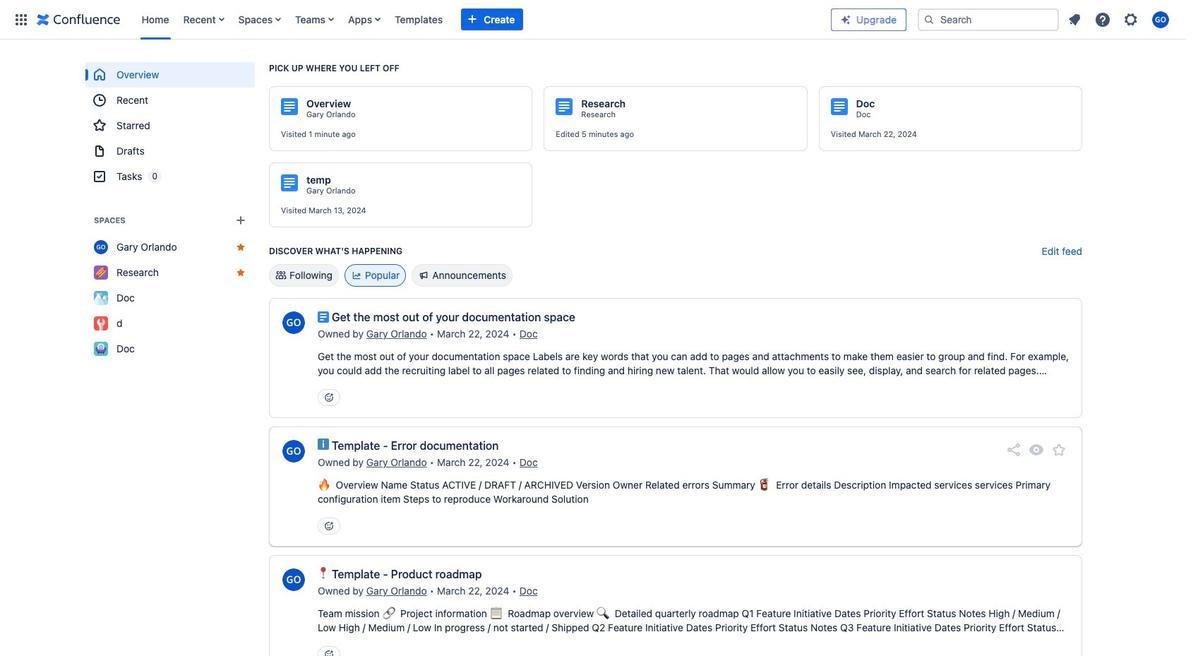 Task type: locate. For each thing, give the bounding box(es) containing it.
:round_pushpin: image
[[318, 567, 329, 578], [318, 567, 329, 578]]

confluence image
[[37, 11, 120, 28], [37, 11, 120, 28]]

group
[[85, 62, 255, 189]]

share image
[[1006, 441, 1023, 458]]

more information about gary orlando image
[[281, 310, 307, 335], [281, 439, 307, 464]]

1 horizontal spatial list
[[1062, 7, 1178, 32]]

settings icon image
[[1123, 11, 1140, 28]]

global element
[[8, 0, 831, 39]]

2 more information about gary orlando image from the top
[[281, 439, 307, 464]]

star image
[[1051, 441, 1068, 458]]

1 vertical spatial add reaction image
[[323, 521, 335, 532]]

0 vertical spatial more information about gary orlando image
[[281, 310, 307, 335]]

add reaction image
[[323, 392, 335, 403], [323, 521, 335, 532]]

0 horizontal spatial list
[[135, 0, 831, 39]]

premium image
[[840, 14, 852, 25]]

0 vertical spatial add reaction image
[[323, 392, 335, 403]]

list
[[135, 0, 831, 39], [1062, 7, 1178, 32]]

Search field
[[918, 8, 1059, 31]]

notification icon image
[[1066, 11, 1083, 28]]

:information_source: image
[[318, 439, 329, 450]]

banner
[[0, 0, 1186, 40]]

unstar this space image
[[235, 242, 246, 253]]

1 vertical spatial more information about gary orlando image
[[281, 439, 307, 464]]

None search field
[[918, 8, 1059, 31]]

your profile and preferences image
[[1153, 11, 1170, 28]]

search image
[[924, 14, 935, 25]]

create a space image
[[232, 212, 249, 229]]

add reaction image for first more information about gary orlando icon
[[323, 392, 335, 403]]

list for premium image
[[1062, 7, 1178, 32]]

1 more information about gary orlando image from the top
[[281, 310, 307, 335]]

1 add reaction image from the top
[[323, 392, 335, 403]]

2 add reaction image from the top
[[323, 521, 335, 532]]



Task type: vqa. For each thing, say whether or not it's contained in the screenshot.
'list item'
no



Task type: describe. For each thing, give the bounding box(es) containing it.
more information about gary orlando image
[[281, 567, 307, 593]]

add reaction image for 1st more information about gary orlando icon from the bottom of the page
[[323, 521, 335, 532]]

unwatch image
[[1028, 441, 1045, 458]]

unstar this space image
[[235, 267, 246, 278]]

:information_source: image
[[318, 439, 329, 450]]

help icon image
[[1095, 11, 1112, 28]]

add reaction image
[[323, 649, 335, 656]]

appswitcher icon image
[[13, 11, 30, 28]]

list for appswitcher icon
[[135, 0, 831, 39]]



